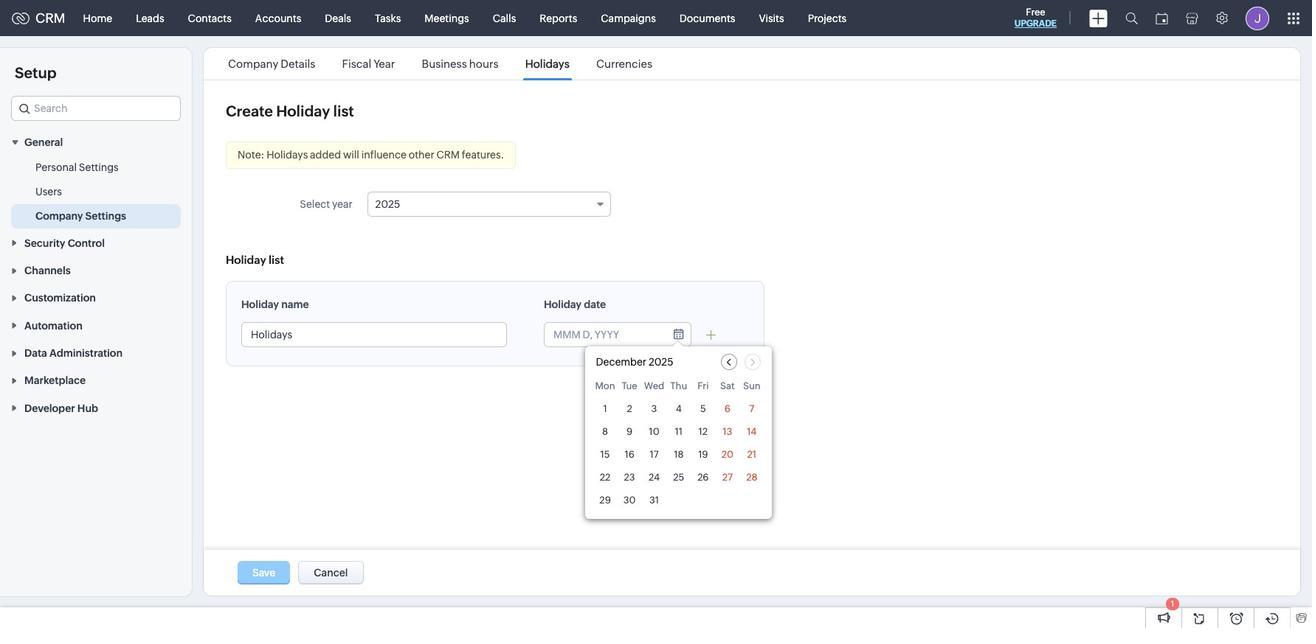 Task type: locate. For each thing, give the bounding box(es) containing it.
row down 25
[[595, 491, 762, 511]]

accounts link
[[243, 0, 313, 36]]

11
[[675, 427, 683, 438]]

sat
[[720, 381, 735, 392]]

0 horizontal spatial 2025
[[375, 198, 400, 210]]

3 row from the top
[[595, 422, 762, 442]]

cancel button
[[298, 562, 363, 585]]

1 horizontal spatial crm
[[436, 149, 460, 161]]

company down "users" link
[[35, 211, 83, 222]]

1 row from the top
[[595, 381, 762, 396]]

row containing 29
[[595, 491, 762, 511]]

wednesday column header
[[644, 381, 664, 396]]

crm right logo
[[35, 10, 65, 26]]

0 horizontal spatial company
[[35, 211, 83, 222]]

row down 11
[[595, 445, 762, 465]]

company
[[228, 58, 278, 70], [35, 211, 83, 222]]

meetings
[[425, 12, 469, 24]]

2 row from the top
[[595, 399, 762, 419]]

select
[[300, 198, 330, 210]]

upgrade
[[1014, 18, 1057, 29]]

28
[[746, 472, 757, 483]]

list up holiday name
[[269, 254, 284, 266]]

automation
[[24, 320, 82, 332]]

currencies
[[596, 58, 652, 70]]

1 inside row
[[603, 404, 607, 415]]

None field
[[11, 96, 181, 121]]

0 vertical spatial company
[[228, 58, 278, 70]]

reports link
[[528, 0, 589, 36]]

0 horizontal spatial holidays
[[267, 149, 308, 161]]

company inside the general 'region'
[[35, 211, 83, 222]]

company settings
[[35, 211, 126, 222]]

5 row from the top
[[595, 468, 762, 488]]

settings down general dropdown button
[[79, 162, 119, 174]]

holiday left "name"
[[241, 299, 279, 311]]

calls link
[[481, 0, 528, 36]]

row up 4
[[595, 381, 762, 396]]

0 vertical spatial 2025
[[375, 198, 400, 210]]

1 horizontal spatial 1
[[1171, 600, 1174, 609]]

tasks
[[375, 12, 401, 24]]

list
[[333, 103, 354, 120], [269, 254, 284, 266]]

general
[[24, 137, 63, 149]]

company details
[[228, 58, 315, 70]]

company settings link
[[35, 209, 126, 224]]

1 horizontal spatial holidays
[[525, 58, 570, 70]]

22
[[600, 472, 611, 483]]

users
[[35, 186, 62, 198]]

crm link
[[12, 10, 65, 26]]

hub
[[77, 403, 98, 415]]

create menu element
[[1080, 0, 1116, 36]]

0 horizontal spatial 1
[[603, 404, 607, 415]]

visits
[[759, 12, 784, 24]]

1 vertical spatial settings
[[85, 211, 126, 222]]

grid
[[585, 378, 772, 519]]

contacts link
[[176, 0, 243, 36]]

1 vertical spatial 1
[[1171, 600, 1174, 609]]

meetings link
[[413, 0, 481, 36]]

0 vertical spatial settings
[[79, 162, 119, 174]]

fiscal year
[[342, 58, 395, 70]]

profile image
[[1246, 6, 1269, 30]]

30
[[623, 495, 636, 506]]

Search text field
[[12, 97, 180, 120]]

channels
[[24, 265, 71, 277]]

0 vertical spatial holidays
[[525, 58, 570, 70]]

0 horizontal spatial crm
[[35, 10, 65, 26]]

holidays right note:
[[267, 149, 308, 161]]

21
[[747, 449, 756, 460]]

holiday up holiday name
[[226, 254, 266, 266]]

row down 18
[[595, 468, 762, 488]]

holiday for holiday list
[[226, 254, 266, 266]]

2025
[[375, 198, 400, 210], [649, 356, 673, 368]]

Holiday name text field
[[242, 323, 506, 347]]

1 horizontal spatial company
[[228, 58, 278, 70]]

mon
[[595, 381, 615, 392]]

tue
[[622, 381, 637, 392]]

data
[[24, 348, 47, 359]]

0 horizontal spatial list
[[269, 254, 284, 266]]

will
[[343, 149, 359, 161]]

cancel
[[314, 567, 348, 579]]

calendar image
[[1156, 12, 1168, 24]]

settings
[[79, 162, 119, 174], [85, 211, 126, 222]]

row down thursday column header
[[595, 399, 762, 419]]

25
[[673, 472, 684, 483]]

holiday left date
[[544, 299, 582, 311]]

1 vertical spatial company
[[35, 211, 83, 222]]

list up will
[[333, 103, 354, 120]]

accounts
[[255, 12, 301, 24]]

2025 up wed
[[649, 356, 673, 368]]

row containing 15
[[595, 445, 762, 465]]

2025 inside field
[[375, 198, 400, 210]]

personal settings link
[[35, 160, 119, 175]]

grid containing mon
[[585, 378, 772, 519]]

settings inside "link"
[[79, 162, 119, 174]]

row down 4
[[595, 422, 762, 442]]

monday column header
[[595, 381, 615, 396]]

1 vertical spatial list
[[269, 254, 284, 266]]

row containing 1
[[595, 399, 762, 419]]

visits link
[[747, 0, 796, 36]]

list containing company details
[[215, 48, 666, 80]]

company inside list
[[228, 58, 278, 70]]

4
[[676, 404, 682, 415]]

holiday date
[[544, 299, 606, 311]]

thursday column header
[[669, 381, 689, 396]]

projects
[[808, 12, 847, 24]]

create menu image
[[1089, 9, 1108, 27]]

holidays down reports at the top left of the page
[[525, 58, 570, 70]]

holiday down the details
[[276, 103, 330, 120]]

free upgrade
[[1014, 7, 1057, 29]]

projects link
[[796, 0, 858, 36]]

details
[[281, 58, 315, 70]]

developer
[[24, 403, 75, 415]]

row
[[595, 381, 762, 396], [595, 399, 762, 419], [595, 422, 762, 442], [595, 445, 762, 465], [595, 468, 762, 488], [595, 491, 762, 511]]

0 vertical spatial 1
[[603, 404, 607, 415]]

1 horizontal spatial 2025
[[649, 356, 673, 368]]

december 2025
[[596, 356, 673, 368]]

2025 right year
[[375, 198, 400, 210]]

list
[[215, 48, 666, 80]]

search image
[[1125, 12, 1138, 24]]

december
[[596, 356, 646, 368]]

19
[[698, 449, 708, 460]]

0 vertical spatial list
[[333, 103, 354, 120]]

holidays inside list
[[525, 58, 570, 70]]

business
[[422, 58, 467, 70]]

company left the details
[[228, 58, 278, 70]]

6 row from the top
[[595, 491, 762, 511]]

deals
[[325, 12, 351, 24]]

crm
[[35, 10, 65, 26], [436, 149, 460, 161]]

7
[[749, 404, 754, 415]]

customization button
[[0, 284, 192, 312]]

features.
[[462, 149, 504, 161]]

create holiday list
[[226, 103, 354, 120]]

holidays
[[525, 58, 570, 70], [267, 149, 308, 161]]

24
[[649, 472, 660, 483]]

1 vertical spatial 2025
[[649, 356, 673, 368]]

4 row from the top
[[595, 445, 762, 465]]

1
[[603, 404, 607, 415], [1171, 600, 1174, 609]]

crm right other
[[436, 149, 460, 161]]

company for company settings
[[35, 211, 83, 222]]

business hours link
[[419, 58, 501, 70]]

holiday for holiday name
[[241, 299, 279, 311]]

settings up security control dropdown button
[[85, 211, 126, 222]]

select year
[[300, 198, 352, 210]]

holiday list
[[226, 254, 284, 266]]

16
[[625, 449, 634, 460]]



Task type: describe. For each thing, give the bounding box(es) containing it.
currencies link
[[594, 58, 655, 70]]

documents link
[[668, 0, 747, 36]]

control
[[68, 237, 105, 249]]

15
[[600, 449, 610, 460]]

1 vertical spatial crm
[[436, 149, 460, 161]]

17
[[650, 449, 659, 460]]

search element
[[1116, 0, 1147, 36]]

deals link
[[313, 0, 363, 36]]

general button
[[0, 128, 192, 156]]

contacts
[[188, 12, 232, 24]]

1 horizontal spatial list
[[333, 103, 354, 120]]

automation button
[[0, 312, 192, 339]]

14
[[747, 427, 757, 438]]

note: holidays added will influence other crm features.
[[238, 149, 504, 161]]

company for company details
[[228, 58, 278, 70]]

friday column header
[[693, 381, 713, 396]]

channels button
[[0, 257, 192, 284]]

tasks link
[[363, 0, 413, 36]]

8
[[602, 427, 608, 438]]

note:
[[238, 149, 264, 161]]

influence
[[361, 149, 406, 161]]

campaigns
[[601, 12, 656, 24]]

13
[[723, 427, 732, 438]]

thu
[[670, 381, 687, 392]]

2
[[627, 404, 632, 415]]

year
[[332, 198, 352, 210]]

holidays link
[[523, 58, 572, 70]]

data administration
[[24, 348, 123, 359]]

3
[[651, 404, 657, 415]]

setup
[[15, 64, 56, 81]]

23
[[624, 472, 635, 483]]

10
[[649, 427, 659, 438]]

security control
[[24, 237, 105, 249]]

row containing 8
[[595, 422, 762, 442]]

users link
[[35, 185, 62, 199]]

company details link
[[226, 58, 318, 70]]

name
[[281, 299, 309, 311]]

home link
[[71, 0, 124, 36]]

9
[[627, 427, 633, 438]]

MMM d, yyyy text field
[[545, 323, 663, 347]]

row containing 22
[[595, 468, 762, 488]]

documents
[[679, 12, 735, 24]]

1 vertical spatial holidays
[[267, 149, 308, 161]]

developer hub
[[24, 403, 98, 415]]

0 vertical spatial crm
[[35, 10, 65, 26]]

home
[[83, 12, 112, 24]]

sun
[[743, 381, 761, 392]]

wed
[[644, 381, 664, 392]]

marketplace
[[24, 375, 86, 387]]

fri
[[697, 381, 709, 392]]

leads
[[136, 12, 164, 24]]

campaigns link
[[589, 0, 668, 36]]

create
[[226, 103, 273, 120]]

holiday name
[[241, 299, 309, 311]]

mon tue wed thu
[[595, 381, 687, 392]]

holiday for holiday date
[[544, 299, 582, 311]]

row containing mon
[[595, 381, 762, 396]]

calls
[[493, 12, 516, 24]]

hours
[[469, 58, 499, 70]]

settings for personal settings
[[79, 162, 119, 174]]

logo image
[[12, 12, 30, 24]]

sunday column header
[[742, 381, 762, 396]]

settings for company settings
[[85, 211, 126, 222]]

26
[[697, 472, 709, 483]]

developer hub button
[[0, 394, 192, 422]]

marketplace button
[[0, 367, 192, 394]]

data administration button
[[0, 339, 192, 367]]

administration
[[49, 348, 123, 359]]

20
[[721, 449, 733, 460]]

reports
[[540, 12, 577, 24]]

free
[[1026, 7, 1045, 18]]

profile element
[[1237, 0, 1278, 36]]

personal
[[35, 162, 77, 174]]

fiscal
[[342, 58, 371, 70]]

date
[[584, 299, 606, 311]]

added
[[310, 149, 341, 161]]

6
[[724, 404, 730, 415]]

personal settings
[[35, 162, 119, 174]]

business hours
[[422, 58, 499, 70]]

year
[[374, 58, 395, 70]]

tuesday column header
[[620, 381, 639, 396]]

customization
[[24, 292, 96, 304]]

security control button
[[0, 229, 192, 257]]

security
[[24, 237, 65, 249]]

31
[[649, 495, 659, 506]]

12
[[698, 427, 708, 438]]

general region
[[0, 156, 192, 229]]

saturday column header
[[717, 381, 737, 396]]

2025 field
[[367, 192, 611, 217]]

other
[[409, 149, 434, 161]]

18
[[674, 449, 684, 460]]



Task type: vqa. For each thing, say whether or not it's contained in the screenshot.


